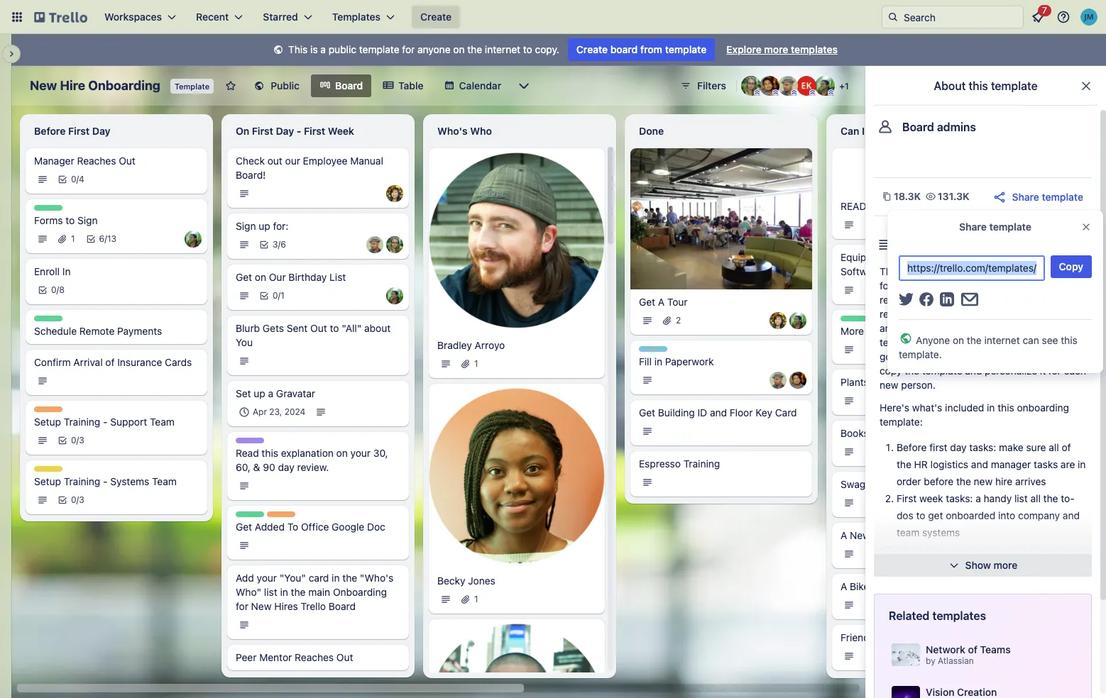 Task type: describe. For each thing, give the bounding box(es) containing it.
personalize
[[985, 365, 1037, 377]]

1 vertical spatial tasks:
[[946, 493, 973, 505]]

schedule remote payments
[[34, 325, 162, 337]]

more for show
[[994, 560, 1018, 572]]

0 / 3 for support
[[71, 435, 84, 446]]

training for setup training - support team
[[64, 416, 100, 428]]

0 / 1
[[273, 290, 285, 301]]

in right card
[[332, 572, 340, 584]]

23,
[[269, 407, 282, 417]]

first right on
[[252, 125, 273, 137]]

set up a gravatar link
[[236, 387, 400, 401]]

and down 'company.'
[[965, 365, 982, 377]]

tasks inside the before first day tasks: make sure all of the hr logistics and manager tasks are in order before the new hire arrives first week tasks: a handy list all the to- dos to get onboarded into company and team systems who's who list: help the newbie orient themselves and learn all about the key people they'll encounter at work
[[1034, 459, 1058, 471]]

1 vertical spatial share template
[[959, 221, 1032, 233]]

0 horizontal spatial out
[[119, 155, 136, 167]]

fill in paperwork link
[[639, 355, 804, 369]]

up for for:
[[259, 220, 270, 232]]

setup training - support team link
[[34, 415, 199, 430]]

handy
[[984, 493, 1012, 505]]

systems
[[922, 527, 960, 539]]

1 right ellie kulick (elliekulick2) icon
[[845, 81, 849, 92]]

template down template.
[[922, 365, 962, 377]]

on for more on desks & chairs
[[867, 325, 878, 337]]

get for get a tour
[[639, 296, 655, 308]]

get for get on our birthday list
[[236, 271, 252, 283]]

+
[[839, 81, 845, 92]]

3 / 6
[[273, 239, 286, 250]]

orient
[[1046, 544, 1072, 556]]

0 left '4'
[[71, 174, 76, 185]]

public
[[329, 43, 356, 55]]

board inside add your "you" card in the "who's who" list in the main onboarding for new hires trello board
[[329, 601, 356, 613]]

0 vertical spatial a
[[658, 296, 665, 308]]

/ down enroll in
[[56, 285, 59, 295]]

template inside button
[[1042, 191, 1084, 203]]

show more
[[965, 560, 1018, 572]]

0 / 8
[[51, 285, 65, 295]]

this member is an admin of this workspace. image for ellie kulick (elliekulick2) icon
[[809, 89, 816, 96]]

templates inside 'link'
[[791, 43, 838, 55]]

bradley
[[437, 339, 472, 351]]

0 horizontal spatial internet
[[485, 43, 520, 55]]

0 horizontal spatial 6
[[99, 234, 105, 244]]

andre gorte (andregorte) image
[[790, 372, 807, 389]]

0 down our
[[273, 290, 278, 301]]

on right the 'anyone'
[[453, 43, 465, 55]]

jones
[[468, 575, 495, 587]]

newbie
[[1010, 544, 1043, 556]]

this inside this template provides a centralized space for every new hire to tackle all the job- related logistical items and business requirements to get onboarded. to save time and avoid human error, populate this template with all the tasks needed to get going for your company. from there, simply copy the template and personalize it for each new person.
[[1030, 322, 1047, 334]]

week
[[920, 493, 943, 505]]

18.3k
[[894, 190, 921, 202]]

hire
[[60, 78, 85, 93]]

template right about
[[991, 80, 1038, 92]]

1 horizontal spatial priscilla parjet (priscillaparjet) image
[[815, 76, 835, 96]]

0 left 8
[[51, 285, 56, 295]]

color: green, title: "remote employees" element for more
[[841, 316, 869, 322]]

1 vertical spatial samantha pivlot (samanthapivlot) image
[[770, 312, 787, 329]]

gravatar
[[276, 388, 315, 400]]

desks
[[881, 325, 909, 337]]

0 vertical spatial new
[[923, 280, 942, 292]]

1 vertical spatial new
[[880, 379, 899, 391]]

1 vertical spatial share
[[959, 221, 987, 233]]

get building id and floor key card
[[639, 407, 797, 419]]

this member is an admin of this workspace. image for the topmost chris temperson (christemperson) image
[[791, 89, 797, 96]]

this right about
[[969, 80, 988, 92]]

internet inside anyone on the internet can see this template.
[[984, 334, 1020, 346]]

arroyo
[[475, 339, 505, 351]]

related templates
[[889, 610, 986, 623]]

and left avoid
[[880, 322, 897, 334]]

copy
[[1059, 261, 1084, 273]]

0 vertical spatial priscilla parjet (priscillaparjet) image
[[185, 231, 202, 248]]

1 vertical spatial priscilla parjet (priscillaparjet) image
[[790, 312, 807, 329]]

board!
[[236, 169, 266, 181]]

avoid
[[899, 322, 924, 334]]

manager reaches out
[[34, 155, 136, 167]]

is
[[310, 43, 318, 55]]

get a tour link
[[639, 295, 804, 309]]

get building id and floor key card link
[[639, 406, 804, 420]]

error,
[[960, 322, 985, 334]]

template down templates dropdown button
[[359, 43, 399, 55]]

new inside add your "you" card in the "who's who" list in the main onboarding for new hires trello board
[[251, 601, 272, 613]]

your inside add your "you" card in the "who's who" list in the main onboarding for new hires trello board
[[257, 572, 277, 584]]

0 down setup training - systems team
[[71, 495, 76, 506]]

related
[[889, 610, 930, 623]]

template down share template button
[[989, 221, 1032, 233]]

color: green, title: "remote employees" element for forms
[[34, 205, 62, 211]]

get on our birthday list
[[236, 271, 346, 283]]

create for create
[[420, 11, 452, 23]]

logistics
[[931, 459, 969, 471]]

& inside read this explanation on your 30, 60, & 90 day review.
[[253, 462, 260, 474]]

sure
[[1026, 442, 1046, 454]]

in inside in progress fill in paperwork
[[639, 346, 647, 357]]

for right going
[[908, 351, 921, 363]]

can
[[1023, 334, 1039, 346]]

- for setup training - support team
[[103, 416, 108, 428]]

1 vertical spatial chris temperson (christemperson) image
[[366, 236, 383, 253]]

swag link
[[841, 478, 1000, 492]]

8
[[59, 285, 65, 295]]

new inside the before first day tasks: make sure all of the hr logistics and manager tasks are in order before the new hire arrives first week tasks: a handy list all the to- dos to get onboarded into company and team systems who's who list: help the newbie orient themselves and learn all about the key people they'll encounter at work
[[974, 476, 993, 488]]

before first day tasks: make sure all of the hr logistics and manager tasks are in order before the new hire arrives first week tasks: a handy list all the to- dos to get onboarded into company and team systems who's who list: help the newbie orient themselves and learn all about the key people they'll encounter at work
[[897, 442, 1086, 590]]

onboarding
[[1017, 402, 1069, 414]]

manual
[[350, 155, 383, 167]]

a up 23,
[[268, 388, 273, 400]]

a right is
[[321, 43, 326, 55]]

day for out
[[276, 125, 294, 137]]

for left the 'anyone'
[[402, 43, 415, 55]]

and right id
[[710, 407, 727, 419]]

on
[[236, 125, 249, 137]]

table
[[398, 80, 424, 92]]

this member is an admin of this workspace. image for priscilla parjet (priscillaparjet) icon to the right
[[828, 89, 834, 96]]

/ left desk
[[892, 251, 895, 263]]

On First Day - First Week text field
[[227, 120, 409, 143]]

who inside text field
[[470, 125, 492, 137]]

calendar
[[459, 80, 501, 92]]

cards
[[165, 356, 192, 369]]

visit
[[877, 632, 897, 644]]

a new snack
[[841, 530, 901, 542]]

first left week
[[304, 125, 325, 137]]

about this template
[[934, 80, 1038, 92]]

1 down jones
[[474, 594, 478, 605]]

0 down setup training - support team
[[71, 435, 76, 446]]

0 vertical spatial reaches
[[77, 155, 116, 167]]

for up related
[[880, 280, 892, 292]]

1 horizontal spatial templates
[[933, 610, 986, 623]]

schedule remote payments link
[[34, 324, 199, 339]]

to left copy.
[[523, 43, 532, 55]]

0 horizontal spatial amy freiderson (amyfreiderson) image
[[386, 236, 403, 253]]

becky jones
[[437, 575, 495, 587]]

this is a public template for anyone on the internet to copy.
[[288, 43, 559, 55]]

done
[[639, 125, 664, 137]]

who inside the before first day tasks: make sure all of the hr logistics and manager tasks are in order before the new hire arrives first week tasks: a handy list all the to- dos to get onboarded into company and team systems who's who list: help the newbie orient themselves and learn all about the key people they'll encounter at work
[[928, 544, 949, 556]]

back to home image
[[34, 6, 87, 28]]

sm image
[[271, 43, 285, 58]]

job-
[[1037, 280, 1056, 292]]

1 down forms to sign
[[71, 234, 75, 244]]

week
[[328, 125, 354, 137]]

paperwork
[[665, 356, 714, 368]]

manager
[[34, 155, 74, 167]]

from
[[640, 43, 662, 55]]

check out our employee manual board! link
[[236, 154, 400, 182]]

table link
[[374, 75, 432, 97]]

2 horizontal spatial new
[[850, 530, 870, 542]]

template down desk
[[902, 266, 942, 278]]

team for setup training - systems team
[[152, 476, 177, 488]]

books link
[[841, 427, 1000, 441]]

and right logistics
[[971, 459, 988, 471]]

/ right desk
[[924, 251, 927, 263]]

& inside more on desks & chairs link
[[912, 325, 919, 337]]

arrives
[[1015, 476, 1046, 488]]

color: sky, title: "in progress" element
[[639, 346, 686, 357]]

space
[[1048, 266, 1076, 278]]

board admins
[[902, 121, 976, 133]]

becky
[[437, 575, 465, 587]]

and down tackle
[[985, 294, 1002, 306]]

search image
[[888, 11, 899, 23]]

and down the list:
[[952, 561, 969, 573]]

color: purple, title: "project requires design" element
[[236, 438, 264, 444]]

0 vertical spatial tasks:
[[969, 442, 996, 454]]

onboarding inside board name text field
[[88, 78, 160, 93]]

share on facebook image
[[919, 293, 934, 307]]

2 horizontal spatial get
[[1051, 337, 1066, 349]]

primary element
[[0, 0, 1106, 34]]

/ up tackle
[[990, 251, 993, 263]]

1 vertical spatial office
[[903, 581, 931, 593]]

manager reaches out link
[[34, 154, 199, 168]]

list inside the before first day tasks: make sure all of the hr logistics and manager tasks are in order before the new hire arrives first week tasks: a handy list all the to- dos to get onboarded into company and team systems who's who list: help the newbie orient themselves and learn all about the key people they'll encounter at work
[[1015, 493, 1028, 505]]

blurb gets sent out to "all" about you link
[[236, 322, 400, 350]]

3 for setup training - support team
[[79, 435, 84, 446]]

by
[[926, 656, 936, 667]]

for right 'it'
[[1049, 365, 1061, 377]]

in inside the before first day tasks: make sure all of the hr logistics and manager tasks are in order before the new hire arrives first week tasks: a handy list all the to- dos to get onboarded into company and team systems who's who list: help the newbie orient themselves and learn all about the key people they'll encounter at work
[[1078, 459, 1086, 471]]

/ down "manager reaches out"
[[76, 174, 79, 185]]

all right learn
[[997, 561, 1007, 573]]

to inside this template provides a centralized space for every new hire to tackle all the job- related logistical items and business requirements to get onboarded. to save time and avoid human error, populate this template with all the tasks needed to get going for your company. from there, simply copy the template and personalize it for each new person.
[[1028, 308, 1039, 320]]

to right forms
[[66, 214, 75, 226]]

Search field
[[899, 6, 1023, 28]]

create for create board from template
[[576, 43, 608, 55]]

0 vertical spatial get
[[955, 308, 970, 320]]

team for setup training - support team
[[150, 416, 175, 428]]

color: yellow, title: "systems team" element
[[34, 466, 62, 472]]

jeremy miller (jeremymiller198) image
[[1081, 9, 1098, 26]]

Who's Who text field
[[429, 120, 611, 143]]

hire inside the before first day tasks: make sure all of the hr logistics and manager tasks are in order before the new hire arrives first week tasks: a handy list all the to- dos to get onboarded into company and team systems who's who list: help the newbie orient themselves and learn all about the key people they'll encounter at work
[[995, 476, 1013, 488]]

2 vertical spatial chris temperson (christemperson) image
[[770, 372, 787, 389]]

0 vertical spatial samantha pivlot (samanthapivlot) image
[[386, 185, 403, 202]]

all down centralized
[[1007, 280, 1017, 292]]

show
[[965, 560, 991, 572]]

about inside the before first day tasks: make sure all of the hr logistics and manager tasks are in order before the new hire arrives first week tasks: a handy list all the to- dos to get onboarded into company and team systems who's who list: help the newbie orient themselves and learn all about the key people they'll encounter at work
[[1010, 561, 1036, 573]]

0 vertical spatial chris temperson (christemperson) image
[[778, 76, 798, 96]]

people
[[897, 578, 928, 590]]

this inside anyone on the internet can see this template.
[[1061, 334, 1078, 346]]

1 horizontal spatial 6
[[281, 239, 286, 250]]

at
[[1010, 578, 1019, 590]]

public button
[[245, 75, 308, 97]]

enroll in
[[34, 266, 71, 278]]

day inside read this explanation on your 30, 60, & 90 day review.
[[278, 462, 294, 474]]

to down share on linkedin icon
[[943, 308, 952, 320]]

this inside here's what's included in this onboarding template:
[[998, 402, 1014, 414]]

calendar link
[[435, 75, 510, 97]]

forms
[[34, 214, 63, 226]]

filters button
[[676, 75, 731, 97]]

are
[[1061, 459, 1075, 471]]

apr 23, 2024
[[253, 407, 305, 417]]

who's who
[[437, 125, 492, 137]]

and down to-
[[1063, 510, 1080, 522]]

reaches inside 'link'
[[295, 652, 334, 664]]

get inside the before first day tasks: make sure all of the hr logistics and manager tasks are in order before the new hire arrives first week tasks: a handy list all the to- dos to get onboarded into company and team systems who's who list: help the newbie orient themselves and learn all about the key people they'll encounter at work
[[928, 510, 943, 522]]

list inside add your "you" card in the "who's who" list in the main onboarding for new hires trello board
[[264, 586, 277, 599]]

first inside the before first day tasks: make sure all of the hr logistics and manager tasks are in order before the new hire arrives first week tasks: a handy list all the to- dos to get onboarded into company and team systems who's who list: help the newbie orient themselves and learn all about the key people they'll encounter at work
[[897, 493, 917, 505]]

for inside add your "you" card in the "who's who" list in the main onboarding for new hires trello board
[[236, 601, 248, 613]]

team
[[897, 527, 920, 539]]

onboarded
[[946, 510, 996, 522]]

add
[[236, 572, 254, 584]]

included
[[945, 402, 984, 414]]

template
[[175, 82, 210, 91]]

share inside button
[[1012, 191, 1039, 203]]

who's
[[897, 544, 925, 556]]

for right visit
[[900, 632, 913, 644]]

all down human at top
[[945, 337, 955, 349]]



Task type: vqa. For each thing, say whether or not it's contained in the screenshot.
about to the top
yes



Task type: locate. For each thing, give the bounding box(es) containing it.
1 vertical spatial hire
[[995, 476, 1013, 488]]

1 vertical spatial 3
[[79, 435, 84, 446]]

more for explore
[[764, 43, 788, 55]]

0 vertical spatial onboarding
[[88, 78, 160, 93]]

themselves
[[897, 561, 949, 573]]

customize views image
[[517, 79, 531, 93]]

templates button
[[324, 6, 403, 28]]

you
[[236, 337, 253, 349]]

and
[[985, 294, 1002, 306], [880, 322, 897, 334], [965, 365, 982, 377], [710, 407, 727, 419], [971, 459, 988, 471], [1063, 510, 1080, 522], [952, 561, 969, 573]]

2 vertical spatial new
[[251, 601, 272, 613]]

priscilla parjet (priscillaparjet) image left the + at the right
[[815, 76, 835, 96]]

None field
[[899, 256, 1045, 281]]

check
[[236, 155, 265, 167]]

company
[[1018, 510, 1060, 522]]

1 horizontal spatial this member is an admin of this workspace. image
[[791, 89, 797, 96]]

0 vertical spatial internet
[[485, 43, 520, 55]]

1 down our
[[281, 290, 285, 301]]

in left the progress
[[639, 346, 647, 357]]

1 vertical spatial training
[[684, 458, 720, 470]]

they'll
[[931, 578, 958, 590]]

1 setup from the top
[[34, 416, 61, 428]]

workspaces button
[[96, 6, 185, 28]]

amy freiderson (amyfreiderson) image
[[741, 76, 761, 96], [386, 236, 403, 253]]

0 horizontal spatial onboarding
[[88, 78, 160, 93]]

a up tackle
[[987, 266, 992, 278]]

1 horizontal spatial out
[[310, 322, 327, 334]]

on inside anyone on the internet can see this template.
[[953, 334, 964, 346]]

a
[[658, 296, 665, 308], [841, 530, 847, 542], [841, 581, 847, 593]]

a inside the before first day tasks: make sure all of the hr logistics and manager tasks are in order before the new hire arrives first week tasks: a handy list all the to- dos to get onboarded into company and team systems who's who list: help the newbie orient themselves and learn all about the key people they'll encounter at work
[[976, 493, 981, 505]]

more right explore
[[764, 43, 788, 55]]

a inside this template provides a centralized space for every new hire to tackle all the job- related logistical items and business requirements to get onboarded. to save time and avoid human error, populate this template with all the tasks needed to get going for your company. from there, simply copy the template and personalize it for each new person.
[[987, 266, 992, 278]]

a for a new snack
[[841, 530, 847, 542]]

progress
[[649, 346, 686, 357]]

to right the added
[[287, 521, 298, 533]]

2 vertical spatial board
[[329, 601, 356, 613]]

onboarding
[[88, 78, 160, 93], [333, 586, 387, 599]]

1 horizontal spatial get
[[955, 308, 970, 320]]

0 vertical spatial board
[[335, 80, 363, 92]]

0 vertical spatial &
[[912, 325, 919, 337]]

color: orange, title: "support team" element
[[34, 407, 62, 413], [267, 512, 295, 518]]

in left the
[[872, 581, 880, 593]]

2 vertical spatial new
[[974, 476, 993, 488]]

enroll in link
[[34, 265, 199, 279]]

1 horizontal spatial who
[[928, 544, 949, 556]]

color: green, title: "remote employees" element
[[34, 205, 62, 211], [34, 316, 62, 322], [841, 316, 869, 322], [236, 512, 264, 518]]

1 horizontal spatial onboarding
[[333, 586, 387, 599]]

color: green, title: "remote employees" element for schedule
[[34, 316, 62, 322]]

day inside the before first day tasks: make sure all of the hr logistics and manager tasks are in order before the new hire arrives first week tasks: a handy list all the to- dos to get onboarded into company and team systems who's who list: help the newbie orient themselves and learn all about the key people they'll encounter at work
[[950, 442, 967, 454]]

1 horizontal spatial internet
[[984, 334, 1020, 346]]

this member is an admin of this workspace. image
[[773, 89, 779, 96], [809, 89, 816, 96]]

share on linkedin image
[[940, 293, 954, 307]]

& down requirements
[[912, 325, 919, 337]]

setup down color: yellow, title: "systems team" element
[[34, 476, 61, 488]]

out down before first day text box
[[119, 155, 136, 167]]

sign inside the forms to sign link
[[77, 214, 98, 226]]

a new snack link
[[841, 529, 1000, 543]]

1 horizontal spatial day
[[950, 442, 967, 454]]

1 horizontal spatial list
[[1015, 493, 1028, 505]]

& left 90
[[253, 462, 260, 474]]

1 this member is an admin of this workspace. image from the left
[[754, 89, 760, 96]]

this member is an admin of this workspace. image for andre gorte (andregorte) image
[[773, 89, 779, 96]]

tasks inside this template provides a centralized space for every new hire to tackle all the job- related logistical items and business requirements to get onboarded. to save time and avoid human error, populate this template with all the tasks needed to get going for your company. from there, simply copy the template and personalize it for each new person.
[[975, 337, 999, 349]]

1 vertical spatial reaches
[[295, 652, 334, 664]]

to up email icon at the right top
[[964, 280, 974, 292]]

1 vertical spatial templates
[[933, 610, 986, 623]]

share template button
[[992, 190, 1084, 204]]

books
[[841, 427, 869, 440]]

share template up close popover icon at the top right of page
[[1012, 191, 1084, 203]]

on inside read this explanation on your 30, 60, & 90 day review.
[[336, 447, 348, 459]]

equipment / desk / headphones / software link
[[841, 251, 1000, 279]]

on
[[453, 43, 465, 55], [255, 271, 266, 283], [867, 325, 878, 337], [953, 334, 964, 346], [336, 447, 348, 459]]

create board from template link
[[568, 38, 715, 61]]

0 horizontal spatial more
[[764, 43, 788, 55]]

read me first link
[[841, 200, 1000, 214]]

this up 90
[[262, 447, 278, 459]]

2 vertical spatial of
[[968, 644, 978, 656]]

in inside in progress fill in paperwork
[[654, 356, 663, 368]]

becky jones link
[[437, 574, 596, 589]]

it
[[1040, 365, 1046, 377]]

0 horizontal spatial to
[[287, 521, 298, 533]]

in inside here's what's included in this onboarding template:
[[987, 402, 995, 414]]

on left our
[[255, 271, 266, 283]]

training left support
[[64, 416, 100, 428]]

star or unstar board image
[[225, 80, 237, 92]]

2 horizontal spatial out
[[336, 652, 353, 664]]

about
[[934, 80, 966, 92]]

new hire onboarding
[[30, 78, 160, 93]]

0 / 3 for systems
[[71, 495, 84, 506]]

7 notifications image
[[1030, 9, 1047, 26]]

2 vertical spatial in
[[872, 581, 880, 593]]

Before First Day text field
[[26, 120, 207, 143]]

check out our employee manual board!
[[236, 155, 383, 181]]

priscilla parjet (priscillaparjet) image
[[185, 231, 202, 248], [386, 288, 403, 305]]

open information menu image
[[1057, 10, 1071, 24]]

0 horizontal spatial hire
[[945, 280, 962, 292]]

2 horizontal spatial your
[[924, 351, 944, 363]]

a left snack
[[841, 530, 847, 542]]

share on twitter image
[[899, 293, 914, 306]]

save
[[1041, 308, 1062, 320]]

set
[[236, 388, 251, 400]]

added
[[255, 521, 285, 533]]

get added to office google doc link
[[236, 520, 400, 535]]

0 vertical spatial color: orange, title: "support team" element
[[34, 407, 62, 413]]

0 horizontal spatial this member is an admin of this workspace. image
[[754, 89, 760, 96]]

1 horizontal spatial your
[[350, 447, 371, 459]]

up for a
[[254, 388, 265, 400]]

- inside setup training - systems team link
[[103, 476, 108, 488]]

0 vertical spatial in
[[62, 266, 71, 278]]

0 / 3
[[71, 435, 84, 446], [71, 495, 84, 506]]

share template
[[1012, 191, 1084, 203], [959, 221, 1032, 233]]

Board name text field
[[23, 75, 167, 97]]

- left systems
[[103, 476, 108, 488]]

your right add
[[257, 572, 277, 584]]

day inside text box
[[92, 125, 110, 137]]

1 horizontal spatial about
[[1010, 561, 1036, 573]]

0 vertical spatial amy freiderson (amyfreiderson) image
[[741, 76, 761, 96]]

for:
[[273, 220, 289, 232]]

board down public
[[335, 80, 363, 92]]

color: orange, title: "support team" element up the added
[[267, 512, 295, 518]]

1 vertical spatial &
[[253, 462, 260, 474]]

on first day - first week
[[236, 125, 354, 137]]

hire inside this template provides a centralized space for every new hire to tackle all the job- related logistical items and business requirements to get onboarded. to save time and avoid human error, populate this template with all the tasks needed to get going for your company. from there, simply copy the template and personalize it for each new person.
[[945, 280, 962, 292]]

public
[[271, 80, 300, 92]]

in
[[62, 266, 71, 278], [639, 346, 647, 357], [872, 581, 880, 593]]

1 vertical spatial list
[[264, 586, 277, 599]]

training for espresso training
[[684, 458, 720, 470]]

on for anyone on the internet can see this template.
[[953, 334, 964, 346]]

1 vertical spatial color: orange, title: "support team" element
[[267, 512, 295, 518]]

0 vertical spatial new
[[30, 78, 57, 93]]

2 vertical spatial out
[[336, 652, 353, 664]]

of right arrival
[[105, 356, 115, 369]]

0 horizontal spatial new
[[880, 379, 899, 391]]

3 for setup training - systems team
[[79, 495, 84, 506]]

more
[[841, 325, 864, 337]]

1
[[845, 81, 849, 92], [71, 234, 75, 244], [281, 290, 285, 301], [474, 359, 478, 369], [474, 594, 478, 605]]

0 horizontal spatial priscilla parjet (priscillaparjet) image
[[185, 231, 202, 248]]

0 horizontal spatial day
[[278, 462, 294, 474]]

first up dos
[[897, 493, 917, 505]]

logistical
[[914, 294, 955, 306]]

"you"
[[280, 572, 306, 584]]

setup up color: yellow, title: "systems team" element
[[34, 416, 61, 428]]

1 horizontal spatial of
[[968, 644, 978, 656]]

swag
[[841, 479, 866, 491]]

filters
[[697, 80, 726, 92]]

to up there,
[[1039, 337, 1048, 349]]

new down copy at the right of the page
[[880, 379, 899, 391]]

1 horizontal spatial new
[[923, 280, 942, 292]]

before for before first day tasks: make sure all of the hr logistics and manager tasks are in order before the new hire arrives first week tasks: a handy list all the to- dos to get onboarded into company and team systems who's who list: help the newbie orient themselves and learn all about the key people they'll encounter at work
[[897, 442, 927, 454]]

0 horizontal spatial about
[[364, 322, 391, 334]]

board for board admins
[[902, 121, 934, 133]]

to inside blurb gets sent out to "all" about you
[[330, 322, 339, 334]]

internet up customize views "image"
[[485, 43, 520, 55]]

team right systems
[[152, 476, 177, 488]]

on for get on our birthday list
[[255, 271, 266, 283]]

- for setup training - systems team
[[103, 476, 108, 488]]

1 down bradley arroyo at the left of page
[[474, 359, 478, 369]]

training left systems
[[64, 476, 100, 488]]

1 this member is an admin of this workspace. image from the left
[[773, 89, 779, 96]]

1 horizontal spatial tasks
[[1034, 459, 1058, 471]]

2 this member is an admin of this workspace. image from the left
[[809, 89, 816, 96]]

onboarded.
[[973, 308, 1025, 320]]

0 horizontal spatial of
[[105, 356, 115, 369]]

1 horizontal spatial hire
[[995, 476, 1013, 488]]

/ down the forms to sign link
[[105, 234, 107, 244]]

show more button
[[874, 555, 1092, 577]]

office inside get added to office google doc link
[[301, 521, 329, 533]]

new inside board name text field
[[30, 78, 57, 93]]

chris temperson (christemperson) image
[[778, 76, 798, 96], [366, 236, 383, 253], [770, 372, 787, 389]]

this inside this template provides a centralized space for every new hire to tackle all the job- related logistical items and business requirements to get onboarded. to save time and avoid human error, populate this template with all the tasks needed to get going for your company. from there, simply copy the template and personalize it for each new person.
[[880, 266, 899, 278]]

this left is
[[288, 43, 308, 55]]

andre gorte (andregorte) image
[[760, 76, 780, 96]]

out right sent
[[310, 322, 327, 334]]

all right sure
[[1049, 442, 1059, 454]]

this for this is a public template for anyone on the internet to copy.
[[288, 43, 308, 55]]

chairs
[[921, 325, 950, 337]]

to right dos
[[916, 510, 926, 522]]

new left "hire"
[[30, 78, 57, 93]]

out for peer mentor reaches out
[[336, 652, 353, 664]]

hr
[[914, 459, 928, 471]]

0 / 3 down setup training - systems team
[[71, 495, 84, 506]]

0 vertical spatial share template
[[1012, 191, 1084, 203]]

systems
[[110, 476, 149, 488]]

read me first
[[841, 200, 913, 212]]

out inside blurb gets sent out to "all" about you
[[310, 322, 327, 334]]

this up every
[[880, 266, 899, 278]]

2 0 / 3 from the top
[[71, 495, 84, 506]]

"who's
[[360, 572, 394, 584]]

create left board at right
[[576, 43, 608, 55]]

before inside text box
[[34, 125, 66, 137]]

get down "items"
[[955, 308, 970, 320]]

setup
[[34, 416, 61, 428], [34, 476, 61, 488]]

priscilla parjet (priscillaparjet) image left more
[[790, 312, 807, 329]]

person.
[[901, 379, 936, 391]]

60,
[[236, 462, 251, 474]]

doc
[[367, 521, 385, 533]]

about right "all"
[[364, 322, 391, 334]]

of inside the before first day tasks: make sure all of the hr logistics and manager tasks are in order before the new hire arrives first week tasks: a handy list all the to- dos to get onboarded into company and team systems who's who list: help the newbie orient themselves and learn all about the key people they'll encounter at work
[[1062, 442, 1071, 454]]

this for this template provides a centralized space for every new hire to tackle all the job- related logistical items and business requirements to get onboarded. to save time and avoid human error, populate this template with all the tasks needed to get going for your company. from there, simply copy the template and personalize it for each new person.
[[880, 266, 899, 278]]

this member is an admin of this workspace. image for the topmost amy freiderson (amyfreiderson) image
[[754, 89, 760, 96]]

out inside 'link'
[[336, 652, 353, 664]]

before for before first day
[[34, 125, 66, 137]]

setup for setup training - support team
[[34, 416, 61, 428]]

ellie kulick (elliekulick2) image
[[797, 76, 817, 96]]

hire up handy
[[995, 476, 1013, 488]]

0 horizontal spatial who
[[470, 125, 492, 137]]

in up hires
[[280, 586, 288, 599]]

1 vertical spatial who
[[928, 544, 949, 556]]

setup for setup training - systems team
[[34, 476, 61, 488]]

template up going
[[880, 337, 920, 349]]

/ down our
[[278, 290, 281, 301]]

2 horizontal spatial this member is an admin of this workspace. image
[[828, 89, 834, 96]]

2 setup from the top
[[34, 476, 61, 488]]

0 vertical spatial create
[[420, 11, 452, 23]]

reaches up '4'
[[77, 155, 116, 167]]

0 horizontal spatial share
[[959, 221, 987, 233]]

1 horizontal spatial samantha pivlot (samanthapivlot) image
[[770, 312, 787, 329]]

1 vertical spatial up
[[254, 388, 265, 400]]

0 vertical spatial -
[[297, 125, 301, 137]]

Done text field
[[631, 120, 812, 143]]

email image
[[961, 293, 978, 307]]

equipment / desk / headphones / software
[[841, 251, 993, 278]]

0 vertical spatial your
[[924, 351, 944, 363]]

day inside text box
[[276, 125, 294, 137]]

in right included
[[987, 402, 995, 414]]

create board from template
[[576, 43, 707, 55]]

1 horizontal spatial more
[[994, 560, 1018, 572]]

for
[[402, 43, 415, 55], [880, 280, 892, 292], [908, 351, 921, 363], [1049, 365, 1061, 377], [236, 601, 248, 613], [900, 632, 913, 644]]

1 horizontal spatial create
[[576, 43, 608, 55]]

more
[[764, 43, 788, 55], [994, 560, 1018, 572]]

1 0 / 3 from the top
[[71, 435, 84, 446]]

6 / 13
[[99, 234, 116, 244]]

first inside before first day text box
[[68, 125, 90, 137]]

confirm arrival of insurance cards link
[[34, 356, 199, 370]]

get for get building id and floor key card
[[639, 407, 655, 419]]

to-
[[1061, 493, 1075, 505]]

our
[[269, 271, 286, 283]]

peer mentor reaches out
[[236, 652, 353, 664]]

first up "manager reaches out"
[[68, 125, 90, 137]]

friends visit for lunch
[[841, 632, 943, 644]]

0 vertical spatial day
[[950, 442, 967, 454]]

your inside this template provides a centralized space for every new hire to tackle all the job- related logistical items and business requirements to get onboarded. to save time and avoid human error, populate this template with all the tasks needed to get going for your company. from there, simply copy the template and personalize it for each new person.
[[924, 351, 944, 363]]

on right 'explanation'
[[336, 447, 348, 459]]

me
[[869, 200, 884, 212]]

espresso training
[[639, 458, 720, 470]]

0 vertical spatial 3
[[273, 239, 278, 250]]

get
[[955, 308, 970, 320], [1051, 337, 1066, 349], [928, 510, 943, 522]]

onboarding inside add your "you" card in the "who's who" list in the main onboarding for new hires trello board
[[333, 586, 387, 599]]

1 vertical spatial before
[[897, 442, 927, 454]]

related
[[880, 294, 912, 306]]

0 horizontal spatial office
[[301, 521, 329, 533]]

internet
[[485, 43, 520, 55], [984, 334, 1020, 346]]

get for get added to office google doc
[[236, 521, 252, 533]]

this member is an admin of this workspace. image left the + at the right
[[809, 89, 816, 96]]

Can I Have? text field
[[832, 120, 1014, 143]]

a left bike
[[841, 581, 847, 593]]

3 this member is an admin of this workspace. image from the left
[[828, 89, 834, 96]]

1 day from the left
[[92, 125, 110, 137]]

0 horizontal spatial create
[[420, 11, 452, 23]]

2 vertical spatial a
[[841, 581, 847, 593]]

1 horizontal spatial office
[[903, 581, 931, 593]]

create inside button
[[420, 11, 452, 23]]

/ down setup training - systems team
[[76, 495, 79, 506]]

to inside the before first day tasks: make sure all of the hr logistics and manager tasks are in order before the new hire arrives first week tasks: a handy list all the to- dos to get onboarded into company and team systems who's who list: help the newbie orient themselves and learn all about the key people they'll encounter at work
[[916, 510, 926, 522]]

list
[[330, 271, 346, 283]]

on up 'company.'
[[953, 334, 964, 346]]

starred button
[[254, 6, 321, 28]]

1 vertical spatial priscilla parjet (priscillaparjet) image
[[386, 288, 403, 305]]

training for setup training - systems team
[[64, 476, 100, 488]]

this left "onboarding"
[[998, 402, 1014, 414]]

0 vertical spatial priscilla parjet (priscillaparjet) image
[[815, 76, 835, 96]]

2 vertical spatial 3
[[79, 495, 84, 506]]

color: green, title: "remote employees" element up the added
[[236, 512, 264, 518]]

1 horizontal spatial this
[[880, 266, 899, 278]]

1 vertical spatial onboarding
[[333, 586, 387, 599]]

tasks down error,
[[975, 337, 999, 349]]

this inside read this explanation on your 30, 60, & 90 day review.
[[262, 447, 278, 459]]

copy.
[[535, 43, 559, 55]]

about inside blurb gets sent out to "all" about you
[[364, 322, 391, 334]]

tackle
[[976, 280, 1004, 292]]

color: green, title: "remote employees" element up forms
[[34, 205, 62, 211]]

this member is an admin of this workspace. image right andre gorte (andregorte) image
[[791, 89, 797, 96]]

team right support
[[150, 416, 175, 428]]

priscilla parjet (priscillaparjet) image
[[815, 76, 835, 96], [790, 312, 807, 329]]

this member is an admin of this workspace. image
[[754, 89, 760, 96], [791, 89, 797, 96], [828, 89, 834, 96]]

payments
[[117, 325, 162, 337]]

help
[[970, 544, 990, 556]]

reaches
[[77, 155, 116, 167], [295, 652, 334, 664]]

out for blurb gets sent out to "all" about you
[[310, 322, 327, 334]]

3 down for:
[[273, 239, 278, 250]]

who's
[[437, 125, 468, 137]]

office left the google
[[301, 521, 329, 533]]

0 vertical spatial templates
[[791, 43, 838, 55]]

on right more
[[867, 325, 878, 337]]

read
[[841, 200, 867, 212]]

0 vertical spatial hire
[[945, 280, 962, 292]]

all up company
[[1031, 493, 1041, 505]]

0 vertical spatial office
[[301, 521, 329, 533]]

blurb
[[236, 322, 260, 334]]

0 horizontal spatial reaches
[[77, 155, 116, 167]]

chris temperson (christemperson) image left andre gorte (andregorte) icon
[[770, 372, 787, 389]]

this template provides a centralized space for every new hire to tackle all the job- related logistical items and business requirements to get onboarded. to save time and avoid human error, populate this template with all the tasks needed to get going for your company. from there, simply copy the template and personalize it for each new person.
[[880, 266, 1086, 391]]

for down who" at the left of page
[[236, 601, 248, 613]]

close popover image
[[1081, 222, 1092, 233]]

0 vertical spatial up
[[259, 220, 270, 232]]

day for reaches
[[92, 125, 110, 137]]

template right from
[[665, 43, 707, 55]]

/ down setup training - support team
[[76, 435, 79, 446]]

your inside read this explanation on your 30, 60, & 90 day review.
[[350, 447, 371, 459]]

0 horizontal spatial sign
[[77, 214, 98, 226]]

there,
[[1019, 351, 1046, 363]]

1 horizontal spatial before
[[897, 442, 927, 454]]

the inside anyone on the internet can see this template.
[[967, 334, 982, 346]]

board for board
[[335, 80, 363, 92]]

/ down for:
[[278, 239, 281, 250]]

get down "week"
[[928, 510, 943, 522]]

with
[[923, 337, 942, 349]]

samantha pivlot (samanthapivlot) image
[[386, 185, 403, 202], [770, 312, 787, 329]]

to left "all"
[[330, 322, 339, 334]]

1 horizontal spatial day
[[276, 125, 294, 137]]

6 left 13
[[99, 234, 105, 244]]

get up simply
[[1051, 337, 1066, 349]]

of inside network of teams by atlassian
[[968, 644, 978, 656]]

before up manager
[[34, 125, 66, 137]]

this member is an admin of this workspace. image down explore
[[754, 89, 760, 96]]

this member is an admin of this workspace. image left the + at the right
[[828, 89, 834, 96]]

who right who's
[[470, 125, 492, 137]]

sign inside sign up for: link
[[236, 220, 256, 232]]

up
[[259, 220, 270, 232], [254, 388, 265, 400]]

more inside 'link'
[[764, 43, 788, 55]]

2 horizontal spatial in
[[872, 581, 880, 593]]

- inside setup training - support team link
[[103, 416, 108, 428]]

arrival
[[73, 356, 103, 369]]

a for a bike in the office
[[841, 581, 847, 593]]

new up handy
[[974, 476, 993, 488]]

add your "you" card in the "who's who" list in the main onboarding for new hires trello board
[[236, 572, 394, 613]]

more on desks & chairs link
[[841, 324, 1000, 339]]

- inside on first day - first week text box
[[297, 125, 301, 137]]

1 vertical spatial -
[[103, 416, 108, 428]]

before inside the before first day tasks: make sure all of the hr logistics and manager tasks are in order before the new hire arrives first week tasks: a handy list all the to- dos to get onboarded into company and team systems who's who list: help the newbie orient themselves and learn all about the key people they'll encounter at work
[[897, 442, 927, 454]]

get left tour
[[639, 296, 655, 308]]

2 vertical spatial training
[[64, 476, 100, 488]]

plants link
[[841, 376, 1000, 390]]

1 horizontal spatial priscilla parjet (priscillaparjet) image
[[386, 288, 403, 305]]

share template inside button
[[1012, 191, 1084, 203]]

create up the 'anyone'
[[420, 11, 452, 23]]

1 horizontal spatial new
[[251, 601, 272, 613]]

get left building on the right of the page
[[639, 407, 655, 419]]

1 vertical spatial internet
[[984, 334, 1020, 346]]

3 down setup training - systems team
[[79, 495, 84, 506]]

all
[[1007, 280, 1017, 292], [945, 337, 955, 349], [1049, 442, 1059, 454], [1031, 493, 1041, 505], [997, 561, 1007, 573]]

0 horizontal spatial tasks
[[975, 337, 999, 349]]

of inside confirm arrival of insurance cards link
[[105, 356, 115, 369]]

1 vertical spatial to
[[287, 521, 298, 533]]

2 this member is an admin of this workspace. image from the left
[[791, 89, 797, 96]]

before
[[34, 125, 66, 137], [897, 442, 927, 454]]

1 vertical spatial new
[[850, 530, 870, 542]]

0 horizontal spatial in
[[62, 266, 71, 278]]

1 horizontal spatial color: orange, title: "support team" element
[[267, 512, 295, 518]]

more inside button
[[994, 560, 1018, 572]]

0 vertical spatial tasks
[[975, 337, 999, 349]]

2 day from the left
[[276, 125, 294, 137]]

training right espresso
[[684, 458, 720, 470]]



